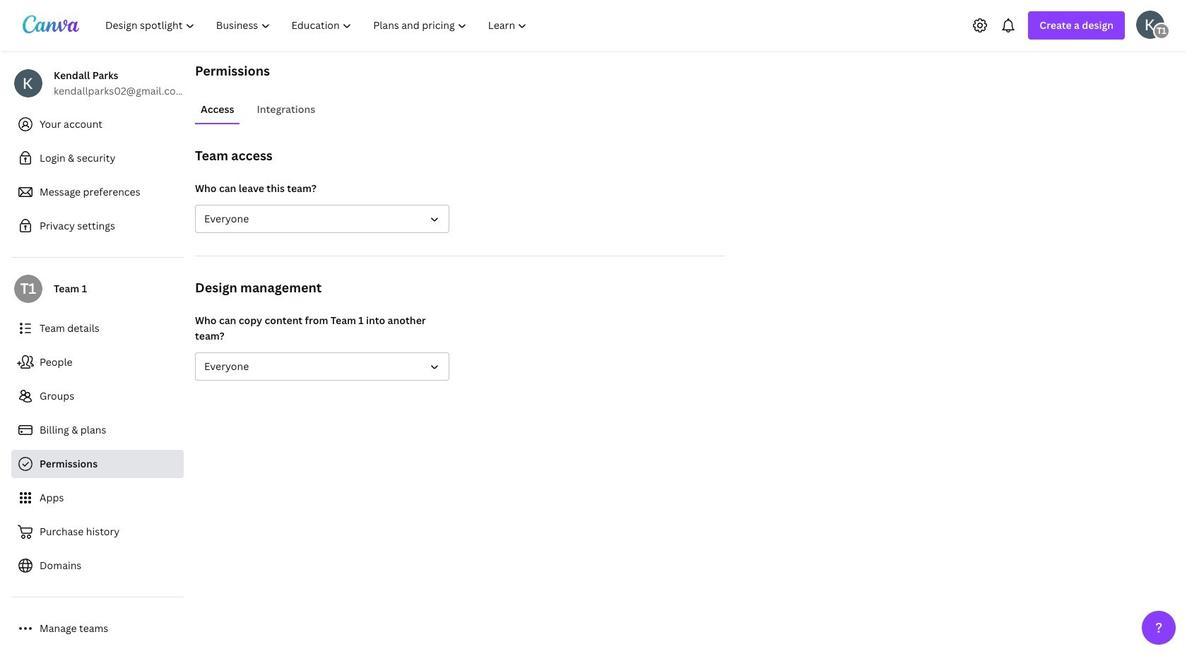 Task type: locate. For each thing, give the bounding box(es) containing it.
0 vertical spatial team 1 element
[[1153, 22, 1170, 39]]

1 horizontal spatial team 1 image
[[1153, 22, 1170, 39]]

1 vertical spatial team 1 image
[[14, 275, 42, 303]]

0 horizontal spatial team 1 image
[[14, 275, 42, 303]]

1 horizontal spatial team 1 element
[[1153, 22, 1170, 39]]

0 vertical spatial team 1 image
[[1153, 22, 1170, 39]]

team 1 image
[[1153, 22, 1170, 39], [14, 275, 42, 303]]

kendall parks image
[[1137, 10, 1165, 39]]

0 horizontal spatial team 1 element
[[14, 275, 42, 303]]

team 1 element
[[1153, 22, 1170, 39], [14, 275, 42, 303]]

None button
[[195, 205, 450, 233], [195, 353, 450, 381], [195, 205, 450, 233], [195, 353, 450, 381]]



Task type: describe. For each thing, give the bounding box(es) containing it.
1 vertical spatial team 1 element
[[14, 275, 42, 303]]

top level navigation element
[[96, 11, 540, 40]]



Task type: vqa. For each thing, say whether or not it's contained in the screenshot.
rightmost TEAM 1 image
yes



